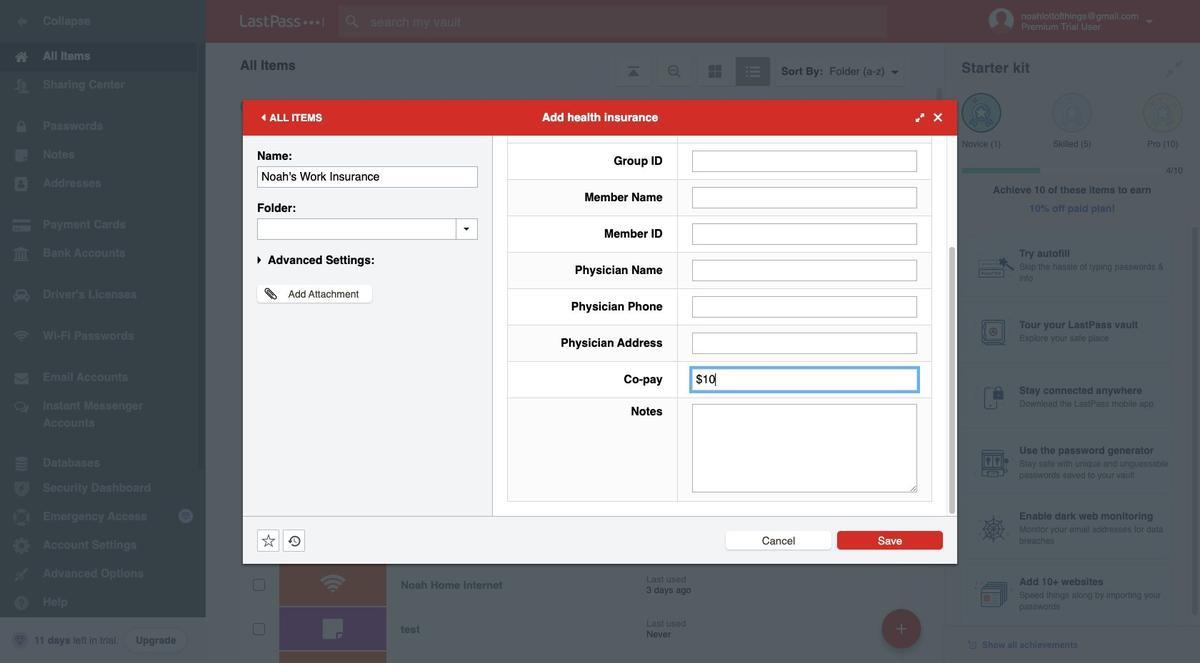 Task type: locate. For each thing, give the bounding box(es) containing it.
Search search field
[[339, 6, 910, 37]]

search my vault text field
[[339, 6, 910, 37]]

None text field
[[257, 166, 478, 188], [257, 218, 478, 240], [692, 223, 918, 245], [692, 260, 918, 281], [692, 333, 918, 354], [257, 166, 478, 188], [257, 218, 478, 240], [692, 223, 918, 245], [692, 260, 918, 281], [692, 333, 918, 354]]

None text field
[[692, 150, 918, 172], [692, 187, 918, 208], [692, 296, 918, 318], [692, 369, 918, 391], [692, 404, 918, 493], [692, 150, 918, 172], [692, 187, 918, 208], [692, 296, 918, 318], [692, 369, 918, 391], [692, 404, 918, 493]]

dialog
[[243, 0, 958, 564]]



Task type: describe. For each thing, give the bounding box(es) containing it.
vault options navigation
[[206, 43, 945, 86]]

new item image
[[897, 624, 907, 634]]

lastpass image
[[240, 15, 324, 28]]

new item navigation
[[877, 605, 930, 664]]

main navigation navigation
[[0, 0, 206, 664]]



